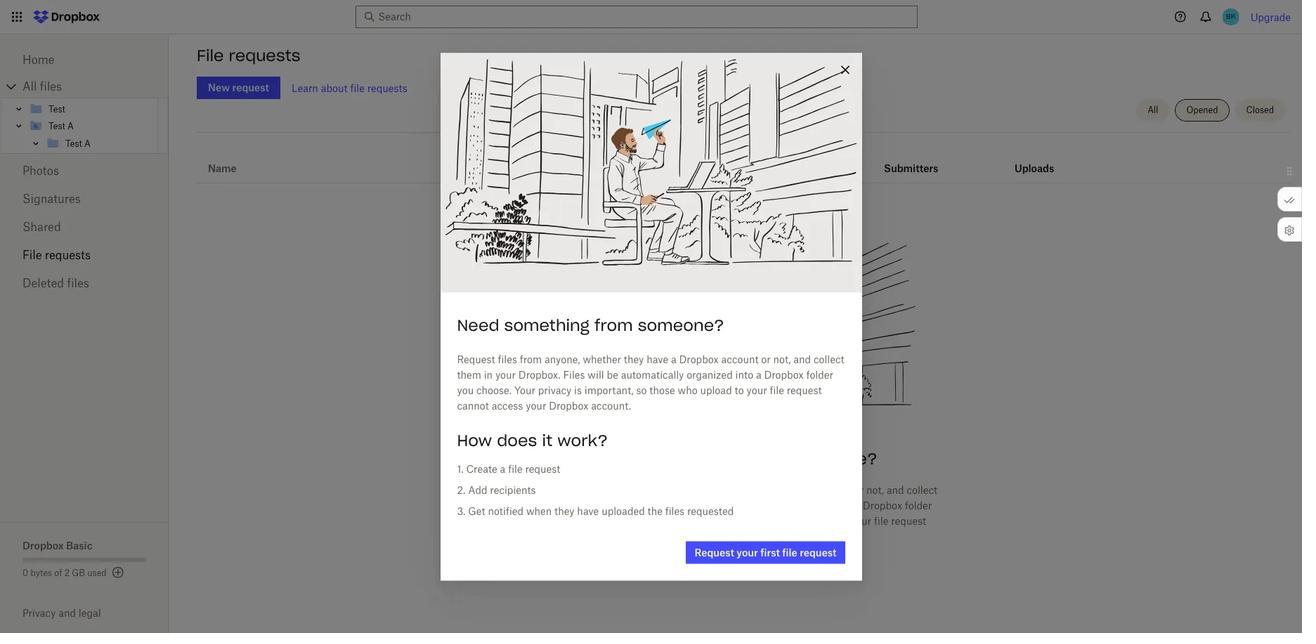 Task type: locate. For each thing, give the bounding box(es) containing it.
collect
[[814, 353, 845, 365], [907, 484, 938, 496]]

your
[[496, 368, 516, 380], [747, 384, 768, 396], [526, 399, 547, 411], [594, 500, 615, 512], [851, 515, 872, 527], [726, 531, 746, 543], [737, 546, 759, 558]]

access inside 'dialog'
[[492, 399, 523, 411]]

will right the
[[687, 500, 703, 512]]

1 vertical spatial privacy
[[643, 515, 676, 527]]

1 vertical spatial a
[[84, 138, 91, 149]]

need something from someone?
[[457, 315, 725, 335], [611, 449, 878, 469]]

whether
[[583, 353, 622, 365], [676, 484, 715, 496]]

will
[[588, 368, 604, 380], [687, 500, 703, 512]]

choose. up how
[[477, 384, 512, 396]]

all for all files
[[22, 79, 37, 94]]

access down requested
[[692, 531, 723, 543]]

1 vertical spatial whether
[[676, 484, 715, 496]]

requests up learn
[[229, 46, 301, 65]]

files inside 'dialog'
[[563, 368, 585, 380]]

is
[[575, 384, 582, 396], [679, 515, 687, 527]]

file
[[197, 46, 224, 65], [22, 248, 42, 262]]

0 horizontal spatial or
[[762, 353, 771, 365]]

to
[[735, 384, 744, 396], [839, 515, 849, 527]]

requests up deleted files
[[45, 248, 91, 262]]

they
[[624, 353, 644, 365], [717, 484, 737, 496], [555, 505, 575, 517]]

you
[[457, 384, 474, 396], [562, 515, 578, 527]]

privacy
[[538, 384, 572, 396], [643, 515, 676, 527]]

0 horizontal spatial automatically
[[621, 368, 684, 380]]

cannot down the
[[657, 531, 689, 543]]

1 horizontal spatial is
[[679, 515, 687, 527]]

request
[[457, 353, 495, 365], [551, 484, 589, 496], [695, 546, 735, 558]]

group
[[2, 98, 169, 154]]

opened button
[[1176, 99, 1230, 122]]

gb
[[72, 568, 85, 579]]

2 vertical spatial they
[[555, 505, 575, 517]]

1 horizontal spatial privacy
[[643, 515, 676, 527]]

file requests up learn
[[197, 46, 301, 65]]

test a link down all files link
[[29, 117, 155, 134]]

1 vertical spatial something
[[658, 449, 743, 469]]

1 horizontal spatial or
[[855, 484, 864, 496]]

deleted files link
[[22, 269, 146, 297]]

account. up work?
[[591, 399, 632, 411]]

0 horizontal spatial files
[[563, 368, 585, 380]]

used
[[87, 568, 107, 579]]

photos
[[22, 164, 59, 178]]

0 horizontal spatial collect
[[814, 353, 845, 365]]

or
[[762, 353, 771, 365], [855, 484, 864, 496]]

0 vertical spatial privacy
[[538, 384, 572, 396]]

cannot
[[457, 399, 489, 411], [657, 531, 689, 543]]

1 horizontal spatial organized
[[786, 500, 832, 512]]

your up the how does it work?
[[515, 384, 536, 396]]

0 vertical spatial account.
[[591, 399, 632, 411]]

1 vertical spatial anyone,
[[638, 484, 674, 496]]

2 vertical spatial requests
[[45, 248, 91, 262]]

all down 'home'
[[22, 79, 37, 94]]

1 vertical spatial not,
[[867, 484, 884, 496]]

0 horizontal spatial in
[[484, 368, 493, 380]]

organized
[[687, 368, 733, 380], [786, 500, 832, 512]]

1 vertical spatial they
[[717, 484, 737, 496]]

0 vertical spatial file
[[197, 46, 224, 65]]

group containing test
[[2, 98, 169, 154]]

in inside 'dialog'
[[484, 368, 493, 380]]

legal
[[79, 607, 101, 619]]

does
[[497, 430, 537, 450]]

0 horizontal spatial not,
[[774, 353, 791, 365]]

0 horizontal spatial choose.
[[477, 384, 512, 396]]

pro trial element
[[738, 160, 760, 177]]

them
[[457, 368, 482, 380], [556, 500, 580, 512]]

1 horizontal spatial in
[[583, 500, 592, 512]]

upload
[[701, 384, 732, 396], [805, 515, 837, 527]]

account.
[[591, 399, 632, 411], [791, 531, 831, 543]]

a up photos link
[[84, 138, 91, 149]]

you right the when on the bottom of the page
[[562, 515, 578, 527]]

1 vertical spatial automatically
[[720, 500, 783, 512]]

file
[[350, 82, 365, 94], [770, 384, 785, 396], [508, 463, 523, 475], [875, 515, 889, 527], [783, 546, 798, 558]]

privacy inside 'dialog'
[[538, 384, 572, 396]]

0 vertical spatial files
[[563, 368, 585, 380]]

who
[[678, 384, 698, 396], [783, 515, 802, 527]]

choose.
[[477, 384, 512, 396], [581, 515, 616, 527]]

file requests up deleted files
[[22, 248, 91, 262]]

them right the when on the bottom of the page
[[556, 500, 580, 512]]

test a down 'test' "link"
[[49, 121, 74, 131]]

1 horizontal spatial you
[[562, 515, 578, 527]]

all for all
[[1148, 105, 1159, 115]]

requests right about
[[368, 82, 408, 94]]

test
[[49, 104, 65, 114], [49, 121, 65, 131], [65, 138, 82, 149]]

dropbox logo - go to the homepage image
[[28, 6, 105, 28]]

0 vertical spatial test
[[49, 104, 65, 114]]

cannot up how
[[457, 399, 489, 411]]

shared link
[[22, 213, 146, 241]]

0 horizontal spatial cannot
[[457, 399, 489, 411]]

test down 'test' "link"
[[49, 121, 65, 131]]

1 vertical spatial them
[[556, 500, 580, 512]]

you up how
[[457, 384, 474, 396]]

0 horizontal spatial upload
[[701, 384, 732, 396]]

account
[[722, 353, 759, 365], [815, 484, 852, 496]]

home
[[22, 53, 55, 67]]

0 vertical spatial choose.
[[477, 384, 512, 396]]

0 horizontal spatial your
[[515, 384, 536, 396]]

2 vertical spatial and
[[58, 607, 76, 619]]

0 vertical spatial dropbox.
[[519, 368, 561, 380]]

is right the
[[679, 515, 687, 527]]

0 vertical spatial requests
[[229, 46, 301, 65]]

2 horizontal spatial and
[[887, 484, 905, 496]]

in left the uploaded
[[583, 500, 592, 512]]

request
[[787, 384, 822, 396], [526, 463, 561, 475], [892, 515, 927, 527], [800, 546, 837, 558]]

0 horizontal spatial privacy
[[538, 384, 572, 396]]

in
[[484, 368, 493, 380], [583, 500, 592, 512]]

a down 'test' "link"
[[68, 121, 74, 131]]

0 horizontal spatial dropbox.
[[519, 368, 561, 380]]

1 horizontal spatial file requests
[[197, 46, 301, 65]]

0 vertical spatial folder
[[807, 368, 834, 380]]

files up work?
[[563, 368, 585, 380]]

1 horizontal spatial folder
[[905, 500, 932, 512]]

privacy left requested
[[643, 515, 676, 527]]

a
[[68, 121, 74, 131], [84, 138, 91, 149]]

dropbox
[[679, 353, 719, 365], [765, 368, 804, 380], [549, 399, 589, 411], [773, 484, 812, 496], [863, 500, 903, 512], [749, 531, 789, 543], [22, 540, 64, 552]]

shared
[[22, 220, 61, 234]]

1 horizontal spatial need
[[611, 449, 653, 469]]

request files from anyone, whether they have a dropbox account or not, and collect them in your dropbox. files will be automatically organized into a dropbox folder you choose. your privacy is important, so those who upload to your file request cannot access your dropbox account.
[[457, 353, 845, 411], [551, 484, 938, 543]]

your left the
[[619, 515, 640, 527]]

1 horizontal spatial have
[[647, 353, 669, 365]]

requests inside file requests link
[[45, 248, 91, 262]]

row
[[197, 138, 1292, 184]]

privacy up it
[[538, 384, 572, 396]]

1 vertical spatial request
[[551, 484, 589, 496]]

1 horizontal spatial upload
[[805, 515, 837, 527]]

choose. left the
[[581, 515, 616, 527]]

add
[[468, 484, 488, 496]]

1 horizontal spatial files
[[662, 500, 684, 512]]

to inside 'dialog'
[[735, 384, 744, 396]]

file inside button
[[783, 546, 798, 558]]

account. up request your first file request
[[791, 531, 831, 543]]

0 horizontal spatial something
[[505, 315, 590, 335]]

1 vertical spatial files
[[662, 500, 684, 512]]

create
[[466, 463, 498, 475]]

someone?
[[638, 315, 725, 335], [791, 449, 878, 469]]

a
[[671, 353, 677, 365], [756, 368, 762, 380], [500, 463, 506, 475], [765, 484, 770, 496], [855, 500, 861, 512]]

dialog
[[440, 53, 862, 581]]

0 vertical spatial request
[[457, 353, 495, 365]]

0 vertical spatial so
[[637, 384, 647, 396]]

folder
[[807, 368, 834, 380], [905, 500, 932, 512]]

created
[[492, 162, 531, 174]]

1 vertical spatial need something from someone?
[[611, 449, 878, 469]]

anyone, inside 'dialog'
[[545, 353, 581, 365]]

all files
[[22, 79, 62, 94]]

all inside "button"
[[1148, 105, 1159, 115]]

will up work?
[[588, 368, 604, 380]]

1. create a file request
[[457, 463, 561, 475]]

1 horizontal spatial into
[[834, 500, 852, 512]]

1 vertical spatial test a
[[65, 138, 91, 149]]

anyone,
[[545, 353, 581, 365], [638, 484, 674, 496]]

0 vertical spatial in
[[484, 368, 493, 380]]

1 horizontal spatial and
[[794, 353, 811, 365]]

files
[[563, 368, 585, 380], [662, 500, 684, 512]]

0 vertical spatial them
[[457, 368, 482, 380]]

in up how
[[484, 368, 493, 380]]

column header
[[885, 143, 941, 177], [1015, 143, 1072, 177], [1239, 146, 1292, 174]]

privacy and legal link
[[22, 607, 169, 619]]

1 horizontal spatial all
[[1148, 105, 1159, 115]]

all
[[22, 79, 37, 94], [1148, 105, 1159, 115]]

1 vertical spatial test a link
[[46, 135, 155, 152]]

from
[[595, 315, 633, 335], [520, 353, 542, 365], [748, 449, 786, 469], [613, 484, 635, 496]]

2 vertical spatial request
[[695, 546, 735, 558]]

your inside 'dialog'
[[515, 384, 536, 396]]

test down all files
[[49, 104, 65, 114]]

1 horizontal spatial account.
[[791, 531, 831, 543]]

into
[[736, 368, 754, 380], [834, 500, 852, 512]]

learn
[[292, 82, 318, 94]]

test a
[[49, 121, 74, 131], [65, 138, 91, 149]]

1 vertical spatial organized
[[786, 500, 832, 512]]

access
[[492, 399, 523, 411], [692, 531, 723, 543]]

3.
[[457, 505, 466, 517]]

your
[[515, 384, 536, 396], [619, 515, 640, 527]]

0 horizontal spatial you
[[457, 384, 474, 396]]

all files link
[[22, 75, 169, 98]]

signatures link
[[22, 185, 146, 213]]

all inside tree
[[22, 79, 37, 94]]

work?
[[558, 430, 608, 450]]

0 horizontal spatial account
[[722, 353, 759, 365]]

0 vertical spatial account
[[722, 353, 759, 365]]

0 vertical spatial need
[[457, 315, 500, 335]]

be
[[607, 368, 619, 380], [706, 500, 717, 512]]

1 horizontal spatial collect
[[907, 484, 938, 496]]

0 vertical spatial all
[[22, 79, 37, 94]]

1 horizontal spatial them
[[556, 500, 580, 512]]

1 vertical spatial file requests
[[22, 248, 91, 262]]

0 horizontal spatial important,
[[585, 384, 634, 396]]

access up does
[[492, 399, 523, 411]]

test a up photos link
[[65, 138, 91, 149]]

test up photos link
[[65, 138, 82, 149]]

test a for the bottommost test a link
[[65, 138, 91, 149]]

not,
[[774, 353, 791, 365], [867, 484, 884, 496]]

test a link
[[29, 117, 155, 134], [46, 135, 155, 152]]

1 horizontal spatial important,
[[689, 515, 738, 527]]

0 horizontal spatial have
[[577, 505, 599, 517]]

1.
[[457, 463, 464, 475]]

0 vertical spatial automatically
[[621, 368, 684, 380]]

2. add recipients
[[457, 484, 536, 496]]

important, right the
[[689, 515, 738, 527]]

files left requested
[[662, 500, 684, 512]]

requests
[[229, 46, 301, 65], [368, 82, 408, 94], [45, 248, 91, 262]]

when
[[527, 505, 552, 517]]

all left opened
[[1148, 105, 1159, 115]]

test a link up photos link
[[46, 135, 155, 152]]

0 vertical spatial your
[[515, 384, 536, 396]]

1 horizontal spatial request
[[551, 484, 589, 496]]

1 vertical spatial is
[[679, 515, 687, 527]]

1 horizontal spatial not,
[[867, 484, 884, 496]]

1 horizontal spatial be
[[706, 500, 717, 512]]

1 horizontal spatial whether
[[676, 484, 715, 496]]

important, up work?
[[585, 384, 634, 396]]

them up how
[[457, 368, 482, 380]]

is up work?
[[575, 384, 582, 396]]

learn about file requests
[[292, 82, 408, 94]]



Task type: describe. For each thing, give the bounding box(es) containing it.
1 vertical spatial so
[[741, 515, 752, 527]]

1 horizontal spatial column header
[[1015, 143, 1072, 177]]

recipients
[[490, 484, 536, 496]]

0 vertical spatial will
[[588, 368, 604, 380]]

0
[[22, 568, 28, 579]]

your inside request your first file request button
[[737, 546, 759, 558]]

1 vertical spatial who
[[783, 515, 802, 527]]

request your first file request
[[695, 546, 837, 558]]

1 vertical spatial be
[[706, 500, 717, 512]]

requested
[[688, 505, 734, 517]]

1 horizontal spatial a
[[84, 138, 91, 149]]

1 vertical spatial file
[[22, 248, 42, 262]]

test a for the top test a link
[[49, 121, 74, 131]]

1 vertical spatial account
[[815, 484, 852, 496]]

1 vertical spatial folder
[[905, 500, 932, 512]]

0 vertical spatial test a link
[[29, 117, 155, 134]]

1 vertical spatial access
[[692, 531, 723, 543]]

2 vertical spatial test
[[65, 138, 82, 149]]

0 horizontal spatial column header
[[885, 143, 941, 177]]

global header element
[[0, 0, 1303, 34]]

about
[[321, 82, 348, 94]]

0 vertical spatial they
[[624, 353, 644, 365]]

1 horizontal spatial will
[[687, 500, 703, 512]]

file requests inside file requests link
[[22, 248, 91, 262]]

0 horizontal spatial a
[[68, 121, 74, 131]]

created button
[[492, 160, 531, 177]]

it
[[542, 430, 553, 450]]

1 vertical spatial important,
[[689, 515, 738, 527]]

privacy and legal
[[22, 607, 101, 619]]

1 vertical spatial test
[[49, 121, 65, 131]]

1 horizontal spatial to
[[839, 515, 849, 527]]

1 vertical spatial requests
[[368, 82, 408, 94]]

0 vertical spatial cannot
[[457, 399, 489, 411]]

1 horizontal spatial those
[[754, 515, 780, 527]]

important, inside 'dialog'
[[585, 384, 634, 396]]

0 vertical spatial request files from anyone, whether they have a dropbox account or not, and collect them in your dropbox. files will be automatically organized into a dropbox folder you choose. your privacy is important, so those who upload to your file request cannot access your dropbox account.
[[457, 353, 845, 411]]

learn about file requests link
[[292, 82, 408, 94]]

1 vertical spatial someone?
[[791, 449, 878, 469]]

0 horizontal spatial who
[[678, 384, 698, 396]]

0 vertical spatial collect
[[814, 353, 845, 365]]

0 vertical spatial into
[[736, 368, 754, 380]]

1 vertical spatial request files from anyone, whether they have a dropbox account or not, and collect them in your dropbox. files will be automatically organized into a dropbox folder you choose. your privacy is important, so those who upload to your file request cannot access your dropbox account.
[[551, 484, 938, 543]]

photos link
[[22, 157, 146, 185]]

0 horizontal spatial is
[[575, 384, 582, 396]]

folder inside 'dialog'
[[807, 368, 834, 380]]

0 vertical spatial file requests
[[197, 46, 301, 65]]

0 bytes of 2 gb used
[[22, 568, 107, 579]]

get more space image
[[109, 565, 126, 581]]

test inside "link"
[[49, 104, 65, 114]]

1 vertical spatial choose.
[[581, 515, 616, 527]]

dialog containing need something from someone?
[[440, 53, 862, 581]]

all files tree
[[2, 75, 169, 154]]

0 vertical spatial not,
[[774, 353, 791, 365]]

0 vertical spatial organized
[[687, 368, 733, 380]]

0 vertical spatial someone?
[[638, 315, 725, 335]]

1 horizontal spatial dropbox.
[[617, 500, 659, 512]]

so inside 'dialog'
[[637, 384, 647, 396]]

deleted
[[22, 276, 64, 290]]

files inside tree
[[40, 79, 62, 94]]

1 horizontal spatial anyone,
[[638, 484, 674, 496]]

1 vertical spatial or
[[855, 484, 864, 496]]

closed button
[[1236, 99, 1286, 122]]

1 horizontal spatial requests
[[229, 46, 301, 65]]

test link
[[29, 101, 155, 117]]

of
[[54, 568, 62, 579]]

1 horizontal spatial automatically
[[720, 500, 783, 512]]

first
[[761, 546, 780, 558]]

deleted files
[[22, 276, 89, 290]]

or inside 'dialog'
[[762, 353, 771, 365]]

0 horizontal spatial need
[[457, 315, 500, 335]]

signatures
[[22, 192, 81, 206]]

basic
[[66, 540, 93, 552]]

1 horizontal spatial something
[[658, 449, 743, 469]]

1 vertical spatial into
[[834, 500, 852, 512]]

privacy
[[22, 607, 56, 619]]

1 vertical spatial need
[[611, 449, 653, 469]]

closed
[[1247, 105, 1275, 115]]

file requests link
[[22, 241, 146, 269]]

notified
[[488, 505, 524, 517]]

1 horizontal spatial file
[[197, 46, 224, 65]]

get
[[468, 505, 486, 517]]

0 horizontal spatial be
[[607, 368, 619, 380]]

account inside 'dialog'
[[722, 353, 759, 365]]

0 vertical spatial something
[[505, 315, 590, 335]]

0 horizontal spatial they
[[555, 505, 575, 517]]

0 horizontal spatial account.
[[591, 399, 632, 411]]

2 horizontal spatial have
[[740, 484, 762, 496]]

name
[[208, 162, 237, 174]]

upgrade
[[1251, 11, 1292, 23]]

2 horizontal spatial they
[[717, 484, 737, 496]]

1 vertical spatial collect
[[907, 484, 938, 496]]

0 horizontal spatial those
[[650, 384, 675, 396]]

request inside button
[[800, 546, 837, 558]]

bytes
[[30, 568, 52, 579]]

request your first file request button
[[687, 541, 845, 564]]

and inside 'dialog'
[[794, 353, 811, 365]]

2
[[64, 568, 70, 579]]

you inside 'dialog'
[[457, 384, 474, 396]]

the
[[648, 505, 663, 517]]

dropbox basic
[[22, 540, 93, 552]]

automatically inside 'dialog'
[[621, 368, 684, 380]]

2.
[[457, 484, 466, 496]]

1 vertical spatial you
[[562, 515, 578, 527]]

1 vertical spatial account.
[[791, 531, 831, 543]]

0 horizontal spatial whether
[[583, 353, 622, 365]]

row containing name
[[197, 138, 1292, 184]]

how does it work?
[[457, 430, 608, 450]]

2 horizontal spatial column header
[[1239, 146, 1292, 174]]

0 vertical spatial need something from someone?
[[457, 315, 725, 335]]

1 vertical spatial cannot
[[657, 531, 689, 543]]

upgrade link
[[1251, 11, 1292, 23]]

opened
[[1187, 105, 1219, 115]]

1 vertical spatial in
[[583, 500, 592, 512]]

home link
[[22, 46, 146, 74]]

3. get notified when they have uploaded the files requested
[[457, 505, 734, 517]]

1 vertical spatial your
[[619, 515, 640, 527]]

request inside request your first file request button
[[695, 546, 735, 558]]

1 vertical spatial and
[[887, 484, 905, 496]]

all button
[[1137, 99, 1170, 122]]

how
[[457, 430, 492, 450]]

uploaded
[[602, 505, 645, 517]]



Task type: vqa. For each thing, say whether or not it's contained in the screenshot.
Require password text box
no



